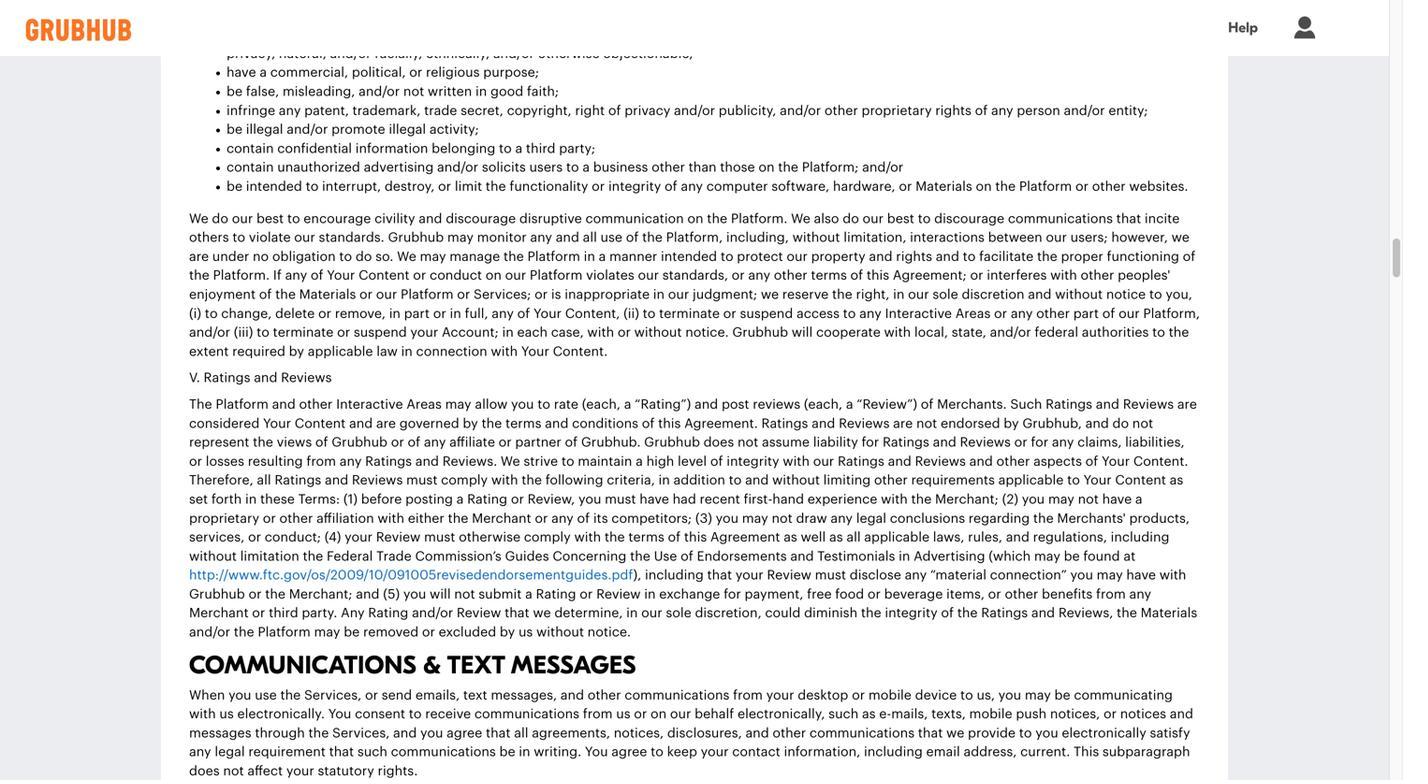 Task type: vqa. For each thing, say whether or not it's contained in the screenshot.
first Lychee from the bottom
no



Task type: describe. For each thing, give the bounding box(es) containing it.
the right either at bottom
[[448, 512, 469, 526]]

our up limitation,
[[863, 212, 884, 225]]

the down conduct;
[[303, 550, 323, 564]]

any inside the 'communications & text messages when you use the services, or send emails, text messages, and other communications from your desktop or mobile device to us, you may be communicating with us electronically. you consent to receive communications from us or on our behalf electronically, such as e-mails, texts, mobile push notices, or notices and messages through the services, and you agree that all agreements, notices, disclosures, and other communications that we provide to you electronically satisfy any legal requirement that such communications be in writing. you agree to keep your contact information, including email address, current. this subparagraph does not affect your statutory rights.'
[[189, 747, 211, 760]]

0 horizontal spatial mobile
[[869, 690, 912, 703]]

2 (each, from the left
[[804, 398, 843, 412]]

communications down receive
[[391, 747, 496, 760]]

regarding
[[969, 512, 1030, 526]]

conditions
[[572, 417, 639, 431]]

platform inside the platform and other interactive areas may allow you to rate (each, a "rating") and post reviews (each, a "review") of merchants. such ratings and reviews are considered your content and are governed by the terms and conditions of this agreement. ratings and reviews are not endorsed by grubhub, and do not represent the views of grubhub or of any affiliate or partner of grubhub. grubhub does not assume liability for ratings and reviews or for any claims, liabilities, or losses resulting from any ratings and reviews. we strive to maintain a high level of integrity with our ratings and reviews and other aspects of your content. therefore, all ratings and reviews must comply with the following criteria, in addition to and without limiting other requirements applicable to your content as set forth in these terms: (1) before posting a rating or review, you must have had recent first-hand experience with the merchant; (2) you may not have a proprietary or other affiliation with either the merchant or any of its competitors; (3) you may not draw any legal conclusions regarding the merchants' products, services, or conduct; (4) your review must otherwise comply with the terms of this agreement as well as all applicable laws, rules, and regulations, including without limitation the federal trade commission's guides concerning the use of endorsements and testimonials in advertising (which may be found at http://www.ftc.gov/os/2009/10/091005revisedendorsementguides.pdf
[[216, 398, 269, 412]]

merchant inside the platform and other interactive areas may allow you to rate (each, a "rating") and post reviews (each, a "review") of merchants. such ratings and reviews are considered your content and are governed by the terms and conditions of this agreement. ratings and reviews are not endorsed by grubhub, and do not represent the views of grubhub or of any affiliate or partner of grubhub. grubhub does not assume liability for ratings and reviews or for any claims, liabilities, or losses resulting from any ratings and reviews. we strive to maintain a high level of integrity with our ratings and reviews and other aspects of your content. therefore, all ratings and reviews must comply with the following criteria, in addition to and without limiting other requirements applicable to your content as set forth in these terms: (1) before posting a rating or review, you must have had recent first-hand experience with the merchant; (2) you may not have a proprietary or other affiliation with either the merchant or any of its competitors; (3) you may not draw any legal conclusions regarding the merchants' products, services, or conduct; (4) your review must otherwise comply with the terms of this agreement as well as all applicable laws, rules, and regulations, including without limitation the federal trade commission's guides concerning the use of endorsements and testimonials in advertising (which may be found at http://www.ftc.gov/os/2009/10/091005revisedendorsementguides.pdf
[[472, 512, 532, 526]]

have inside be unlawful, harmful to adults or minors, threatening, abusive, harassing, tortious, defamatory, vulgar, obscene, profane, offensive, invasive of another's privacy, hateful, and/or racially, ethnically, and/or otherwise objectionable; have a commercial, political, or religious purpose; be false, misleading, and/or not written in good faith; infringe any patent, trademark, trade secret, copyright, right of privacy and/or publicity, and/or other proprietary rights of any person and/or entity; be illegal and/or promote illegal activity; contain confidential information belonging to a third party; contain unauthorized advertising and/or solicits users to a business other than those on the platform; and/or be intended to interrupt, destroy, or limit the functionality or integrity of any computer software, hardware, or materials on the platform or other websites.
[[227, 66, 256, 79]]

the down computer
[[707, 212, 728, 225]]

0 vertical spatial agree
[[447, 728, 483, 741]]

1 vertical spatial rating
[[536, 588, 576, 602]]

"rating")
[[635, 398, 691, 412]]

intended inside be unlawful, harmful to adults or minors, threatening, abusive, harassing, tortious, defamatory, vulgar, obscene, profane, offensive, invasive of another's privacy, hateful, and/or racially, ethnically, and/or otherwise objectionable; have a commercial, political, or religious purpose; be false, misleading, and/or not written in good faith; infringe any patent, trademark, trade secret, copyright, right of privacy and/or publicity, and/or other proprietary rights of any person and/or entity; be illegal and/or promote illegal activity; contain confidential information belonging to a third party; contain unauthorized advertising and/or solicits users to a business other than those on the platform; and/or be intended to interrupt, destroy, or limit the functionality or integrity of any computer software, hardware, or materials on the platform or other websites.
[[246, 180, 302, 193]]

our up services;
[[505, 269, 526, 283]]

will inside we do our best to encourage civility and discourage disruptive communication on the platform. we also do our best to discourage communications that incite others to violate our standards. grubhub may monitor any and all use of the platform, including, without limitation, interactions between our users; however, we are under no obligation to do so. we may manage the platform in a manner intended to protect our property and rights and to facilitate the proper functioning of the platform. if any of your content or conduct on our platform violates our standards, or any other terms of this agreement; or interferes with other peoples' enjoyment of the materials or our platform or services; or is inappropriate in our judgment; we reserve the right, in our sole discretion and without notice to you, (i) to change, delete or remove, in part or in full, any of your content, (ii) to terminate or suspend access to any interactive areas or any other part of our platform, and/or (iii) to terminate or suspend your account; in each case, with or without notice. grubhub will cooperate with local, state, and/or federal authorities to the extent required by applicable law in connection with your content.
[[792, 326, 813, 340]]

with inside "), including that your review must disclose any "material connection" you may have with grubhub or the merchant; and (5) you will not submit a rating or review in exchange for payment, free food or beverage items, or other benefits from any merchant or third party. any rating and/or review that we determine, in our sole discretion, could diminish the integrity of the ratings and reviews, the materials and/or the platform may be removed or excluded by us without notice."
[[1160, 569, 1187, 583]]

posting
[[406, 493, 453, 507]]

1 (each, from the left
[[582, 398, 621, 412]]

political,
[[352, 66, 406, 79]]

reviews up liabilities, in the bottom of the page
[[1123, 398, 1174, 412]]

when
[[189, 690, 225, 703]]

by up affiliate
[[463, 417, 478, 431]]

text
[[463, 690, 488, 703]]

0 horizontal spatial notices,
[[614, 728, 664, 741]]

1 vertical spatial such
[[358, 747, 388, 760]]

liabilities,
[[1126, 436, 1185, 450]]

are inside we do our best to encourage civility and discourage disruptive communication on the platform. we also do our best to discourage communications that incite others to violate our standards. grubhub may monitor any and all use of the platform, including, without limitation, interactions between our users; however, we are under no obligation to do so. we may manage the platform in a manner intended to protect our property and rights and to facilitate the proper functioning of the platform. if any of your content or conduct on our platform violates our standards, or any other terms of this agreement; or interferes with other peoples' enjoyment of the materials or our platform or services; or is inappropriate in our judgment; we reserve the right, in our sole discretion and without notice to you, (i) to change, delete or remove, in part or in full, any of your content, (ii) to terminate or suspend access to any interactive areas or any other part of our platform, and/or (iii) to terminate or suspend your account; in each case, with or without notice. grubhub will cooperate with local, state, and/or federal authorities to the extent required by applicable law in connection with your content.
[[189, 250, 209, 264]]

including inside "), including that your review must disclose any "material connection" you may have with grubhub or the merchant; and (5) you will not submit a rating or review in exchange for payment, free food or beverage items, or other benefits from any merchant or third party. any rating and/or review that we determine, in our sole discretion, could diminish the integrity of the ratings and reviews, the materials and/or the platform may be removed or excluded by us without notice."
[[645, 569, 704, 583]]

have up merchants'
[[1103, 493, 1132, 507]]

1 vertical spatial platform,
[[1144, 307, 1200, 321]]

as up products,
[[1170, 474, 1184, 488]]

manner
[[610, 250, 658, 264]]

with down the 'proper'
[[1051, 269, 1078, 283]]

partner
[[515, 436, 562, 450]]

written
[[428, 85, 472, 98]]

1 horizontal spatial comply
[[524, 531, 571, 545]]

0 vertical spatial services,
[[304, 690, 362, 703]]

0 horizontal spatial us
[[220, 709, 234, 722]]

ratings down "review")
[[883, 436, 930, 450]]

0 horizontal spatial comply
[[441, 474, 488, 488]]

may down the first-
[[742, 512, 769, 526]]

incite
[[1145, 212, 1180, 225]]

2 horizontal spatial for
[[1031, 436, 1049, 450]]

of right views at the left of the page
[[315, 436, 328, 450]]

in down standards,
[[653, 288, 665, 302]]

1 horizontal spatial suspend
[[740, 307, 793, 321]]

push
[[1016, 709, 1047, 722]]

in inside be unlawful, harmful to adults or minors, threatening, abusive, harassing, tortious, defamatory, vulgar, obscene, profane, offensive, invasive of another's privacy, hateful, and/or racially, ethnically, and/or otherwise objectionable; have a commercial, political, or religious purpose; be false, misleading, and/or not written in good faith; infringe any patent, trademark, trade secret, copyright, right of privacy and/or publicity, and/or other proprietary rights of any person and/or entity; be illegal and/or promote illegal activity; contain confidential information belonging to a third party; contain unauthorized advertising and/or solicits users to a business other than those on the platform; and/or be intended to interrupt, destroy, or limit the functionality or integrity of any computer software, hardware, or materials on the platform or other websites.
[[476, 85, 487, 98]]

forth
[[211, 493, 242, 507]]

guides
[[505, 550, 549, 564]]

liability
[[813, 436, 859, 450]]

that inside we do our best to encourage civility and discourage disruptive communication on the platform. we also do our best to discourage communications that incite others to violate our standards. grubhub may monitor any and all use of the platform, including, without limitation, interactions between our users; however, we are under no obligation to do so. we may manage the platform in a manner intended to protect our property and rights and to facilitate the proper functioning of the platform. if any of your content or conduct on our platform violates our standards, or any other terms of this agreement; or interferes with other peoples' enjoyment of the materials or our platform or services; or is inappropriate in our judgment; we reserve the right, in our sole discretion and without notice to you, (i) to change, delete or remove, in part or in full, any of your content, (ii) to terminate or suspend access to any interactive areas or any other part of our platform, and/or (iii) to terminate or suspend your account; in each case, with or without notice. grubhub will cooperate with local, state, and/or federal authorities to the extent required by applicable law in connection with your content.
[[1117, 212, 1142, 225]]

of down "rating") on the bottom left of the page
[[642, 417, 655, 431]]

interferes
[[987, 269, 1047, 283]]

proprietary inside the platform and other interactive areas may allow you to rate (each, a "rating") and post reviews (each, a "review") of merchants. such ratings and reviews are considered your content and are governed by the terms and conditions of this agreement. ratings and reviews are not endorsed by grubhub, and do not represent the views of grubhub or of any affiliate or partner of grubhub. grubhub does not assume liability for ratings and reviews or for any claims, liabilities, or losses resulting from any ratings and reviews. we strive to maintain a high level of integrity with our ratings and reviews and other aspects of your content. therefore, all ratings and reviews must comply with the following criteria, in addition to and without limiting other requirements applicable to your content as set forth in these terms: (1) before posting a rating or review, you must have had recent first-hand experience with the merchant; (2) you may not have a proprietary or other affiliation with either the merchant or any of its competitors; (3) you may not draw any legal conclusions regarding the merchants' products, services, or conduct; (4) your review must otherwise comply with the terms of this agreement as well as all applicable laws, rules, and regulations, including without limitation the federal trade commission's guides concerning the use of endorsements and testimonials in advertising (which may be found at http://www.ftc.gov/os/2009/10/091005revisedendorsementguides.pdf
[[189, 512, 259, 526]]

invasive
[[1049, 28, 1099, 41]]

of up use
[[668, 531, 681, 545]]

a up conditions
[[624, 398, 632, 412]]

does inside the platform and other interactive areas may allow you to rate (each, a "rating") and post reviews (each, a "review") of merchants. such ratings and reviews are considered your content and are governed by the terms and conditions of this agreement. ratings and reviews are not endorsed by grubhub, and do not represent the views of grubhub or of any affiliate or partner of grubhub. grubhub does not assume liability for ratings and reviews or for any claims, liabilities, or losses resulting from any ratings and reviews. we strive to maintain a high level of integrity with our ratings and reviews and other aspects of your content. therefore, all ratings and reviews must comply with the following criteria, in addition to and without limiting other requirements applicable to your content as set forth in these terms: (1) before posting a rating or review, you must have had recent first-hand experience with the merchant; (2) you may not have a proprietary or other affiliation with either the merchant or any of its competitors; (3) you may not draw any legal conclusions regarding the merchants' products, services, or conduct; (4) your review must otherwise comply with the terms of this agreement as well as all applicable laws, rules, and regulations, including without limitation the federal trade commission's guides concerning the use of endorsements and testimonials in advertising (which may be found at http://www.ftc.gov/os/2009/10/091005revisedendorsementguides.pdf
[[704, 436, 734, 450]]

are down "review")
[[894, 417, 913, 431]]

and/or down belonging
[[437, 161, 479, 174]]

will inside "), including that your review must disclose any "material connection" you may have with grubhub or the merchant; and (5) you will not submit a rating or review in exchange for payment, free food or beverage items, or other benefits from any merchant or third party. any rating and/or review that we determine, in our sole discretion, could diminish the integrity of the ratings and reviews, the materials and/or the platform may be removed or excluded by us without notice."
[[430, 588, 451, 602]]

2 illegal from the left
[[389, 123, 426, 136]]

the up 'between'
[[996, 180, 1016, 193]]

any down at at the bottom
[[1130, 588, 1152, 602]]

platform inside be unlawful, harmful to adults or minors, threatening, abusive, harassing, tortious, defamatory, vulgar, obscene, profane, offensive, invasive of another's privacy, hateful, and/or racially, ethnically, and/or otherwise objectionable; have a commercial, political, or religious purpose; be false, misleading, and/or not written in good faith; infringe any patent, trademark, trade secret, copyright, right of privacy and/or publicity, and/or other proprietary rights of any person and/or entity; be illegal and/or promote illegal activity; contain confidential information belonging to a third party; contain unauthorized advertising and/or solicits users to a business other than those on the platform; and/or be intended to interrupt, destroy, or limit the functionality or integrity of any computer software, hardware, or materials on the platform or other websites.
[[1020, 180, 1073, 193]]

change,
[[221, 307, 272, 321]]

review up the payment,
[[767, 569, 812, 583]]

as inside the 'communications & text messages when you use the services, or send emails, text messages, and other communications from your desktop or mobile device to us, you may be communicating with us electronically. you consent to receive communications from us or on our behalf electronically, such as e-mails, texts, mobile push notices, or notices and messages through the services, and you agree that all agreements, notices, disclosures, and other communications that we provide to you electronically satisfy any legal requirement that such communications be in writing. you agree to keep your contact information, including email address, current. this subparagraph does not affect your statutory rights.'
[[862, 709, 876, 722]]

in right "law"
[[401, 345, 413, 359]]

1 best from the left
[[257, 212, 284, 225]]

no
[[253, 250, 269, 264]]

1 vertical spatial you
[[585, 747, 608, 760]]

and/or down political,
[[359, 85, 400, 98]]

publicity,
[[719, 104, 777, 117]]

connection
[[416, 345, 488, 359]]

not left 'endorsed'
[[917, 417, 938, 431]]

this inside we do our best to encourage civility and discourage disruptive communication on the platform. we also do our best to discourage communications that incite others to violate our standards. grubhub may monitor any and all use of the platform, including, without limitation, interactions between our users; however, we are under no obligation to do so. we may manage the platform in a manner intended to protect our property and rights and to facilitate the proper functioning of the platform. if any of your content or conduct on our platform violates our standards, or any other terms of this agreement; or interferes with other peoples' enjoyment of the materials or our platform or services; or is inappropriate in our judgment; we reserve the right, in our sole discretion and without notice to you, (i) to change, delete or remove, in part or in full, any of your content, (ii) to terminate or suspend access to any interactive areas or any other part of our platform, and/or (iii) to terminate or suspend your account; in each case, with or without notice. grubhub will cooperate with local, state, and/or federal authorities to the extent required by applicable law in connection with your content.
[[867, 269, 890, 283]]

1 horizontal spatial applicable
[[865, 531, 930, 545]]

2 horizontal spatial applicable
[[999, 474, 1064, 488]]

may up connection"
[[1035, 550, 1061, 564]]

may up conduct
[[420, 250, 446, 264]]

we inside the 'communications & text messages when you use the services, or send emails, text messages, and other communications from your desktop or mobile device to us, you may be communicating with us electronically. you consent to receive communications from us or on our behalf electronically, such as e-mails, texts, mobile push notices, or notices and messages through the services, and you agree that all agreements, notices, disclosures, and other communications that we provide to you electronically satisfy any legal requirement that such communications be in writing. you agree to keep your contact information, including email address, current. this subparagraph does not affect your statutory rights.'
[[947, 728, 965, 741]]

use inside we do our best to encourage civility and discourage disruptive communication on the platform. we also do our best to discourage communications that incite others to violate our standards. grubhub may monitor any and all use of the platform, including, without limitation, interactions between our users; however, we are under no obligation to do so. we may manage the platform in a manner intended to protect our property and rights and to facilitate the proper functioning of the platform. if any of your content or conduct on our platform violates our standards, or any other terms of this agreement; or interferes with other peoples' enjoyment of the materials or our platform or services; or is inappropriate in our judgment; we reserve the right, in our sole discretion and without notice to you, (i) to change, delete or remove, in part or in full, any of your content, (ii) to terminate or suspend access to any interactive areas or any other part of our platform, and/or (iii) to terminate or suspend your account; in each case, with or without notice. grubhub will cooperate with local, state, and/or federal authorities to the extent required by applicable law in connection with your content.
[[601, 231, 623, 245]]

be inside "), including that your review must disclose any "material connection" you may have with grubhub or the merchant; and (5) you will not submit a rating or review in exchange for payment, free food or beverage items, or other benefits from any merchant or third party. any rating and/or review that we determine, in our sole discretion, could diminish the integrity of the ratings and reviews, the materials and/or the platform may be removed or excluded by us without notice."
[[344, 627, 360, 640]]

diminish
[[804, 607, 858, 621]]

including inside the 'communications & text messages when you use the services, or send emails, text messages, and other communications from your desktop or mobile device to us, you may be communicating with us electronically. you consent to receive communications from us or on our behalf electronically, such as e-mails, texts, mobile push notices, or notices and messages through the services, and you agree that all agreements, notices, disclosures, and other communications that we provide to you electronically satisfy any legal requirement that such communications be in writing. you agree to keep your contact information, including email address, current. this subparagraph does not affect your statutory rights.'
[[864, 747, 923, 760]]

0 horizontal spatial platform,
[[666, 231, 723, 245]]

must inside "), including that your review must disclose any "material connection" you may have with grubhub or the merchant; and (5) you will not submit a rating or review in exchange for payment, free food or beverage items, or other benefits from any merchant or third party. any rating and/or review that we determine, in our sole discretion, could diminish the integrity of the ratings and reviews, the materials and/or the platform may be removed or excluded by us without notice."
[[815, 569, 847, 583]]

you right when on the bottom left
[[229, 690, 251, 703]]

assume
[[762, 436, 810, 450]]

and/or up purpose;
[[493, 47, 535, 60]]

in right remove,
[[389, 307, 401, 321]]

on inside the 'communications & text messages when you use the services, or send emails, text messages, and other communications from your desktop or mobile device to us, you may be communicating with us electronically. you consent to receive communications from us or on our behalf electronically, such as e-mails, texts, mobile push notices, or notices and messages through the services, and you agree that all agreements, notices, disclosures, and other communications that we provide to you electronically satisfy any legal requirement that such communications be in writing. you agree to keep your contact information, including email address, current. this subparagraph does not affect your statutory rights.'
[[651, 709, 667, 722]]

views
[[277, 436, 312, 450]]

the up communications
[[234, 627, 254, 640]]

harmful
[[307, 28, 355, 41]]

the down monitor
[[504, 250, 524, 264]]

any down disruptive
[[530, 231, 552, 245]]

that up "email"
[[918, 728, 943, 741]]

2 best from the left
[[888, 212, 915, 225]]

and/or up when on the bottom left
[[189, 627, 230, 640]]

as left well
[[784, 531, 798, 545]]

our inside the platform and other interactive areas may allow you to rate (each, a "rating") and post reviews (each, a "review") of merchants. such ratings and reviews are considered your content and are governed by the terms and conditions of this agreement. ratings and reviews are not endorsed by grubhub, and do not represent the views of grubhub or of any affiliate or partner of grubhub. grubhub does not assume liability for ratings and reviews or for any claims, liabilities, or losses resulting from any ratings and reviews. we strive to maintain a high level of integrity with our ratings and reviews and other aspects of your content. therefore, all ratings and reviews must comply with the following criteria, in addition to and without limiting other requirements applicable to your content as set forth in these terms: (1) before posting a rating or review, you must have had recent first-hand experience with the merchant; (2) you may not have a proprietary or other affiliation with either the merchant or any of its competitors; (3) you may not draw any legal conclusions regarding the merchants' products, services, or conduct; (4) your review must otherwise comply with the terms of this agreement as well as all applicable laws, rules, and regulations, including without limitation the federal trade commission's guides concerning the use of endorsements and testimonials in advertising (which may be found at http://www.ftc.gov/os/2009/10/091005revisedendorsementguides.pdf
[[813, 455, 835, 469]]

cooperate
[[817, 326, 881, 340]]

must down criteria,
[[605, 493, 636, 507]]

1 vertical spatial suspend
[[354, 326, 407, 340]]

exchange
[[659, 588, 721, 602]]

civility
[[375, 212, 415, 225]]

0 vertical spatial notices,
[[1051, 709, 1101, 722]]

communications down the messages,
[[475, 709, 580, 722]]

the down you,
[[1169, 326, 1190, 340]]

without inside "), including that your review must disclose any "material connection" you may have with grubhub or the merchant; and (5) you will not submit a rating or review in exchange for payment, free food or beverage items, or other benefits from any merchant or third party. any rating and/or review that we determine, in our sole discretion, could diminish the integrity of the ratings and reviews, the materials and/or the platform may be removed or excluded by us without notice."
[[537, 627, 584, 640]]

agreements,
[[532, 728, 611, 741]]

to up solicits
[[499, 142, 512, 155]]

the up conclusions
[[912, 493, 932, 507]]

sole inside we do our best to encourage civility and discourage disruptive communication on the platform. we also do our best to discourage communications that incite others to violate our standards. grubhub may monitor any and all use of the platform, including, without limitation, interactions between our users; however, we are under no obligation to do so. we may manage the platform in a manner intended to protect our property and rights and to facilitate the proper functioning of the platform. if any of your content or conduct on our platform violates our standards, or any other terms of this agreement; or interferes with other peoples' enjoyment of the materials or our platform or services; or is inappropriate in our judgment; we reserve the right, in our sole discretion and without notice to you, (i) to change, delete or remove, in part or in full, any of your content, (ii) to terminate or suspend access to any interactive areas or any other part of our platform, and/or (iii) to terminate or suspend your account; in each case, with or without notice. grubhub will cooperate with local, state, and/or federal authorities to the extent required by applicable law in connection with your content.
[[933, 288, 959, 302]]

and/or up the extent
[[189, 326, 230, 340]]

your inside "), including that your review must disclose any "material connection" you may have with grubhub or the merchant; and (5) you will not submit a rating or review in exchange for payment, free food or beverage items, or other benefits from any merchant or third party. any rating and/or review that we determine, in our sole discretion, could diminish the integrity of the ratings and reviews, the materials and/or the platform may be removed or excluded by us without notice."
[[736, 569, 764, 583]]

0 horizontal spatial content
[[295, 417, 346, 431]]

our inside "), including that your review must disclose any "material connection" you may have with grubhub or the merchant; and (5) you will not submit a rating or review in exchange for payment, free food or beverage items, or other benefits from any merchant or third party. any rating and/or review that we determine, in our sole discretion, could diminish the integrity of the ratings and reviews, the materials and/or the platform may be removed or excluded by us without notice."
[[642, 607, 663, 621]]

of down obligation
[[311, 269, 324, 283]]

first-
[[744, 493, 773, 507]]

with down each
[[491, 345, 518, 359]]

with up conclusions
[[881, 493, 908, 507]]

grubhub up (1)
[[332, 436, 388, 450]]

notice
[[1107, 288, 1146, 302]]

desktop
[[798, 690, 849, 703]]

the left the right,
[[832, 288, 853, 302]]

may inside the 'communications & text messages when you use the services, or send emails, text messages, and other communications from your desktop or mobile device to us, you may be communicating with us electronically. you consent to receive communications from us or on our behalf electronically, such as e-mails, texts, mobile push notices, or notices and messages through the services, and you agree that all agreements, notices, disclosures, and other communications that we provide to you electronically satisfy any legal requirement that such communications be in writing. you agree to keep your contact information, including email address, current. this subparagraph does not affect your statutory rights.'
[[1025, 690, 1051, 703]]

with down reviews.
[[491, 474, 518, 488]]

v. ratings and reviews
[[189, 372, 332, 385]]

1 horizontal spatial platform.
[[731, 212, 788, 225]]

behalf
[[695, 709, 734, 722]]

grubhub up high
[[644, 436, 700, 450]]

any down discretion at top right
[[1011, 307, 1033, 321]]

therefore,
[[189, 474, 253, 488]]

1 horizontal spatial terminate
[[659, 307, 720, 321]]

ratings inside "), including that your review must disclose any "material connection" you may have with grubhub or the merchant; and (5) you will not submit a rating or review in exchange for payment, free food or beverage items, or other benefits from any merchant or third party. any rating and/or review that we determine, in our sole discretion, could diminish the integrity of the ratings and reviews, the materials and/or the platform may be removed or excluded by us without notice."
[[982, 607, 1028, 621]]

1 horizontal spatial this
[[684, 531, 707, 545]]

1 vertical spatial services,
[[332, 728, 390, 741]]

without down also
[[793, 231, 840, 245]]

grubhub image
[[19, 19, 139, 41]]

either
[[408, 512, 445, 526]]

food
[[836, 588, 864, 602]]

aspects
[[1034, 455, 1082, 469]]

0 horizontal spatial this
[[658, 417, 681, 431]]

ratings up the grubhub,
[[1046, 398, 1093, 412]]

messages
[[511, 652, 636, 681]]

you down receive
[[420, 728, 443, 741]]

level
[[678, 455, 707, 469]]

otherwise inside be unlawful, harmful to adults or minors, threatening, abusive, harassing, tortious, defamatory, vulgar, obscene, profane, offensive, invasive of another's privacy, hateful, and/or racially, ethnically, and/or otherwise objectionable; have a commercial, political, or religious purpose; be false, misleading, and/or not written in good faith; infringe any patent, trademark, trade secret, copyright, right of privacy and/or publicity, and/or other proprietary rights of any person and/or entity; be illegal and/or promote illegal activity; contain confidential information belonging to a third party; contain unauthorized advertising and/or solicits users to a business other than those on the platform; and/or be intended to interrupt, destroy, or limit the functionality or integrity of any computer software, hardware, or materials on the platform or other websites.
[[538, 47, 600, 60]]

such
[[1011, 398, 1043, 412]]

competitors;
[[612, 512, 692, 526]]

statutory
[[318, 766, 374, 779]]

hardware,
[[833, 180, 896, 193]]

others
[[189, 231, 229, 245]]

of up manner
[[626, 231, 639, 245]]

terms:
[[298, 493, 340, 507]]

our up obligation
[[294, 231, 315, 245]]

of up each
[[517, 307, 530, 321]]

review up excluded
[[457, 607, 501, 621]]

other down the 'proper'
[[1081, 269, 1115, 283]]

is
[[551, 288, 561, 302]]

items,
[[947, 588, 985, 602]]

any down the right,
[[860, 307, 882, 321]]

not inside be unlawful, harmful to adults or minors, threatening, abusive, harassing, tortious, defamatory, vulgar, obscene, profane, offensive, invasive of another's privacy, hateful, and/or racially, ethnically, and/or otherwise objectionable; have a commercial, political, or religious purpose; be false, misleading, and/or not written in good faith; infringe any patent, trademark, trade secret, copyright, right of privacy and/or publicity, and/or other proprietary rights of any person and/or entity; be illegal and/or promote illegal activity; contain confidential information belonging to a third party; contain unauthorized advertising and/or solicits users to a business other than those on the platform; and/or be intended to interrupt, destroy, or limit the functionality or integrity of any computer software, hardware, or materials on the platform or other websites.
[[404, 85, 424, 98]]

merchant; inside "), including that your review must disclose any "material connection" you may have with grubhub or the merchant; and (5) you will not submit a rating or review in exchange for payment, free food or beverage items, or other benefits from any merchant or third party. any rating and/or review that we determine, in our sole discretion, could diminish the integrity of the ratings and reviews, the materials and/or the platform may be removed or excluded by us without notice."
[[289, 588, 353, 602]]

from inside "), including that your review must disclose any "material connection" you may have with grubhub or the merchant; and (5) you will not submit a rating or review in exchange for payment, free food or beverage items, or other benefits from any merchant or third party. any rating and/or review that we determine, in our sole discretion, could diminish the integrity of the ratings and reviews, the materials and/or the platform may be removed or excluded by us without notice."
[[1097, 588, 1126, 602]]

affiliation
[[317, 512, 374, 526]]

merchants.
[[937, 398, 1007, 412]]

be up electronically
[[1055, 690, 1071, 703]]

1 horizontal spatial agree
[[612, 747, 647, 760]]

any
[[341, 607, 365, 621]]

secret,
[[461, 104, 504, 117]]

consent
[[355, 709, 406, 722]]

endorsed
[[941, 417, 1001, 431]]

other inside "), including that your review must disclose any "material connection" you may have with grubhub or the merchant; and (5) you will not submit a rating or review in exchange for payment, free food or beverage items, or other benefits from any merchant or third party. any rating and/or review that we determine, in our sole discretion, could diminish the integrity of the ratings and reviews, the materials and/or the platform may be removed or excluded by us without notice."
[[1005, 588, 1039, 602]]

review,
[[528, 493, 575, 507]]

limitation,
[[844, 231, 907, 245]]

the right reviews,
[[1117, 607, 1138, 621]]

by inside we do our best to encourage civility and discourage disruptive communication on the platform. we also do our best to discourage communications that incite others to violate our standards. grubhub may monitor any and all use of the platform, including, without limitation, interactions between our users; however, we are under no obligation to do so. we may manage the platform in a manner intended to protect our property and rights and to facilitate the proper functioning of the platform. if any of your content or conduct on our platform violates our standards, or any other terms of this agreement; or interferes with other peoples' enjoyment of the materials or our platform or services; or is inappropriate in our judgment; we reserve the right, in our sole discretion and without notice to you, (i) to change, delete or remove, in part or in full, any of your content, (ii) to terminate or suspend access to any interactive areas or any other part of our platform, and/or (iii) to terminate or suspend your account; in each case, with or without notice. grubhub will cooperate with local, state, and/or federal authorities to the extent required by applicable law in connection with your content.
[[289, 345, 304, 359]]

monitor
[[477, 231, 527, 245]]

be up infringe
[[227, 85, 243, 98]]

interactions
[[910, 231, 985, 245]]

merchant; inside the platform and other interactive areas may allow you to rate (each, a "rating") and post reviews (each, a "review") of merchants. such ratings and reviews are considered your content and are governed by the terms and conditions of this agreement. ratings and reviews are not endorsed by grubhub, and do not represent the views of grubhub or of any affiliate or partner of grubhub. grubhub does not assume liability for ratings and reviews or for any claims, liabilities, or losses resulting from any ratings and reviews. we strive to maintain a high level of integrity with our ratings and reviews and other aspects of your content. therefore, all ratings and reviews must comply with the following criteria, in addition to and without limiting other requirements applicable to your content as set forth in these terms: (1) before posting a rating or review, you must have had recent first-hand experience with the merchant; (2) you may not have a proprietary or other affiliation with either the merchant or any of its competitors; (3) you may not draw any legal conclusions regarding the merchants' products, services, or conduct; (4) your review must otherwise comply with the terms of this agreement as well as all applicable laws, rules, and regulations, including without limitation the federal trade commission's guides concerning the use of endorsements and testimonials in advertising (which may be found at http://www.ftc.gov/os/2009/10/091005revisedendorsementguides.pdf
[[936, 493, 999, 507]]

legal inside the platform and other interactive areas may allow you to rate (each, a "rating") and post reviews (each, a "review") of merchants. such ratings and reviews are considered your content and are governed by the terms and conditions of this agreement. ratings and reviews are not endorsed by grubhub, and do not represent the views of grubhub or of any affiliate or partner of grubhub. grubhub does not assume liability for ratings and reviews or for any claims, liabilities, or losses resulting from any ratings and reviews. we strive to maintain a high level of integrity with our ratings and reviews and other aspects of your content. therefore, all ratings and reviews must comply with the following criteria, in addition to and without limiting other requirements applicable to your content as set forth in these terms: (1) before posting a rating or review, you must have had recent first-hand experience with the merchant; (2) you may not have a proprietary or other affiliation with either the merchant or any of its competitors; (3) you may not draw any legal conclusions regarding the merchants' products, services, or conduct; (4) your review must otherwise comply with the terms of this agreement as well as all applicable laws, rules, and regulations, including without limitation the federal trade commission's guides concerning the use of endorsements and testimonials in advertising (which may be found at http://www.ftc.gov/os/2009/10/091005revisedendorsementguides.pdf
[[857, 512, 887, 526]]

privacy,
[[227, 47, 276, 60]]

sole inside "), including that your review must disclose any "material connection" you may have with grubhub or the merchant; and (5) you will not submit a rating or review in exchange for payment, free food or beverage items, or other benefits from any merchant or third party. any rating and/or review that we determine, in our sole discretion, could diminish the integrity of the ratings and reviews, the materials and/or the platform may be removed or excluded by us without notice."
[[666, 607, 692, 621]]

to left keep in the bottom left of the page
[[651, 747, 664, 760]]

review inside the platform and other interactive areas may allow you to rate (each, a "rating") and post reviews (each, a "review") of merchants. such ratings and reviews are considered your content and are governed by the terms and conditions of this agreement. ratings and reviews are not endorsed by grubhub, and do not represent the views of grubhub or of any affiliate or partner of grubhub. grubhub does not assume liability for ratings and reviews or for any claims, liabilities, or losses resulting from any ratings and reviews. we strive to maintain a high level of integrity with our ratings and reviews and other aspects of your content. therefore, all ratings and reviews must comply with the following criteria, in addition to and without limiting other requirements applicable to your content as set forth in these terms: (1) before posting a rating or review, you must have had recent first-hand experience with the merchant; (2) you may not have a proprietary or other affiliation with either the merchant or any of its competitors; (3) you may not draw any legal conclusions regarding the merchants' products, services, or conduct; (4) your review must otherwise comply with the terms of this agreement as well as all applicable laws, rules, and regulations, including without limitation the federal trade commission's guides concerning the use of endorsements and testimonials in advertising (which may be found at http://www.ftc.gov/os/2009/10/091005revisedendorsementguides.pdf
[[376, 531, 421, 545]]

third inside "), including that your review must disclose any "material connection" you may have with grubhub or the merchant; and (5) you will not submit a rating or review in exchange for payment, free food or beverage items, or other benefits from any merchant or third party. any rating and/or review that we determine, in our sole discretion, could diminish the integrity of the ratings and reviews, the materials and/or the platform may be removed or excluded by us without notice."
[[269, 607, 298, 621]]

0 horizontal spatial terms
[[506, 417, 542, 431]]

the up ),
[[630, 550, 651, 564]]

than
[[689, 161, 717, 174]]

2 vertical spatial terms
[[629, 531, 665, 545]]

these
[[260, 493, 295, 507]]

any down than
[[681, 180, 703, 193]]

of right right
[[609, 104, 621, 117]]

including inside the platform and other interactive areas may allow you to rate (each, a "rating") and post reviews (each, a "review") of merchants. such ratings and reviews are considered your content and are governed by the terms and conditions of this agreement. ratings and reviews are not endorsed by grubhub, and do not represent the views of grubhub or of any affiliate or partner of grubhub. grubhub does not assume liability for ratings and reviews or for any claims, liabilities, or losses resulting from any ratings and reviews. we strive to maintain a high level of integrity with our ratings and reviews and other aspects of your content. therefore, all ratings and reviews must comply with the following criteria, in addition to and without limiting other requirements applicable to your content as set forth in these terms: (1) before posting a rating or review, you must have had recent first-hand experience with the merchant; (2) you may not have a proprietary or other affiliation with either the merchant or any of its competitors; (3) you may not draw any legal conclusions regarding the merchants' products, services, or conduct; (4) your review must otherwise comply with the terms of this agreement as well as all applicable laws, rules, and regulations, including without limitation the federal trade commission's guides concerning the use of endorsements and testimonials in advertising (which may be found at http://www.ftc.gov/os/2009/10/091005revisedendorsementguides.pdf
[[1111, 531, 1170, 545]]

addition
[[674, 474, 726, 488]]

software,
[[772, 180, 830, 193]]

content. inside we do our best to encourage civility and discourage disruptive communication on the platform. we also do our best to discourage communications that incite others to violate our standards. grubhub may monitor any and all use of the platform, including, without limitation, interactions between our users; however, we are under no obligation to do so. we may manage the platform in a manner intended to protect our property and rights and to facilitate the proper functioning of the platform. if any of your content or conduct on our platform violates our standards, or any other terms of this agreement; or interferes with other peoples' enjoyment of the materials or our platform or services; or is inappropriate in our judgment; we reserve the right, in our sole discretion and without notice to you, (i) to change, delete or remove, in part or in full, any of your content, (ii) to terminate or suspend access to any interactive areas or any other part of our platform, and/or (iii) to terminate or suspend your account; in each case, with or without notice. grubhub will cooperate with local, state, and/or federal authorities to the extent required by applicable law in connection with your content.
[[553, 345, 608, 359]]

provide
[[968, 728, 1016, 741]]

you down recent
[[716, 512, 739, 526]]

removed
[[363, 627, 419, 640]]

may down party.
[[314, 627, 340, 640]]

2 vertical spatial rating
[[368, 607, 409, 621]]

with down 'before'
[[378, 512, 405, 526]]

law
[[377, 345, 398, 359]]

could
[[765, 607, 801, 621]]

2 discourage from the left
[[935, 212, 1005, 225]]

the down limitation
[[265, 588, 286, 602]]

of up change,
[[259, 288, 272, 302]]

peoples'
[[1118, 269, 1171, 283]]

infringe
[[227, 104, 275, 117]]

not down agreement. on the bottom of the page
[[738, 436, 759, 450]]

destroy,
[[385, 180, 435, 193]]

1 illegal from the left
[[246, 123, 283, 136]]

criteria,
[[607, 474, 655, 488]]

notice. inside we do our best to encourage civility and discourage disruptive communication on the platform. we also do our best to discourage communications that incite others to violate our standards. grubhub may monitor any and all use of the platform, including, without limitation, interactions between our users; however, we are under no obligation to do so. we may manage the platform in a manner intended to protect our property and rights and to facilitate the proper functioning of the platform. if any of your content or conduct on our platform violates our standards, or any other terms of this agreement; or interferes with other peoples' enjoyment of the materials or our platform or services; or is inappropriate in our judgment; we reserve the right, in our sole discretion and without notice to you, (i) to change, delete or remove, in part or in full, any of your content, (ii) to terminate or suspend access to any interactive areas or any other part of our platform, and/or (iii) to terminate or suspend your account; in each case, with or without notice. grubhub will cooperate with local, state, and/or federal authorities to the extent required by applicable law in connection with your content.
[[686, 326, 729, 340]]

device
[[915, 690, 957, 703]]

property
[[811, 250, 866, 264]]

between
[[988, 231, 1043, 245]]

materials inside we do our best to encourage civility and discourage disruptive communication on the platform. we also do our best to discourage communications that incite others to violate our standards. grubhub may monitor any and all use of the platform, including, without limitation, interactions between our users; however, we are under no obligation to do so. we may manage the platform in a manner intended to protect our property and rights and to facilitate the proper functioning of the platform. if any of your content or conduct on our platform violates our standards, or any other terms of this agreement; or interferes with other peoples' enjoyment of the materials or our platform or services; or is inappropriate in our judgment; we reserve the right, in our sole discretion and without notice to you, (i) to change, delete or remove, in part or in full, any of your content, (ii) to terminate or suspend access to any interactive areas or any other part of our platform, and/or (iii) to terminate or suspend your account; in each case, with or without notice. grubhub will cooperate with local, state, and/or federal authorities to the extent required by applicable law in connection with your content.
[[299, 288, 356, 302]]

ratings up assume
[[762, 417, 809, 431]]

considered
[[189, 417, 260, 431]]

merchants'
[[1058, 512, 1126, 526]]

1 vertical spatial mobile
[[970, 709, 1013, 722]]

party;
[[559, 142, 596, 155]]

interactive inside the platform and other interactive areas may allow you to rate (each, a "rating") and post reviews (each, a "review") of merchants. such ratings and reviews are considered your content and are governed by the terms and conditions of this agreement. ratings and reviews are not endorsed by grubhub, and do not represent the views of grubhub or of any affiliate or partner of grubhub. grubhub does not assume liability for ratings and reviews or for any claims, liabilities, or losses resulting from any ratings and reviews. we strive to maintain a high level of integrity with our ratings and reviews and other aspects of your content. therefore, all ratings and reviews must comply with the following criteria, in addition to and without limiting other requirements applicable to your content as set forth in these terms: (1) before posting a rating or review, you must have had recent first-hand experience with the merchant; (2) you may not have a proprietary or other affiliation with either the merchant or any of its competitors; (3) you may not draw any legal conclusions regarding the merchants' products, services, or conduct; (4) your review must otherwise comply with the terms of this agreement as well as all applicable laws, rules, and regulations, including without limitation the federal trade commission's guides concerning the use of endorsements and testimonials in advertising (which may be found at http://www.ftc.gov/os/2009/10/091005revisedendorsementguides.pdf
[[336, 398, 403, 412]]

integrity inside the platform and other interactive areas may allow you to rate (each, a "rating") and post reviews (each, a "review") of merchants. such ratings and reviews are considered your content and are governed by the terms and conditions of this agreement. ratings and reviews are not endorsed by grubhub, and do not represent the views of grubhub or of any affiliate or partner of grubhub. grubhub does not assume liability for ratings and reviews or for any claims, liabilities, or losses resulting from any ratings and reviews. we strive to maintain a high level of integrity with our ratings and reviews and other aspects of your content. therefore, all ratings and reviews must comply with the following criteria, in addition to and without limiting other requirements applicable to your content as set forth in these terms: (1) before posting a rating or review, you must have had recent first-hand experience with the merchant; (2) you may not have a proprietary or other affiliation with either the merchant or any of its competitors; (3) you may not draw any legal conclusions regarding the merchants' products, services, or conduct; (4) your review must otherwise comply with the terms of this agreement as well as all applicable laws, rules, and regulations, including without limitation the federal trade commission's guides concerning the use of endorsements and testimonials in advertising (which may be found at http://www.ftc.gov/os/2009/10/091005revisedendorsementguides.pdf
[[727, 455, 780, 469]]

all inside we do our best to encourage civility and discourage disruptive communication on the platform. we also do our best to discourage communications that incite others to violate our standards. grubhub may monitor any and all use of the platform, including, without limitation, interactions between our users; however, we are under no obligation to do so. we may manage the platform in a manner intended to protect our property and rights and to facilitate the proper functioning of the platform. if any of your content or conduct on our platform violates our standards, or any other terms of this agreement; or interferes with other peoples' enjoyment of the materials or our platform or services; or is inappropriate in our judgment; we reserve the right, in our sole discretion and without notice to you, (i) to change, delete or remove, in part or in full, any of your content, (ii) to terminate or suspend access to any interactive areas or any other part of our platform, and/or (iii) to terminate or suspend your account; in each case, with or without notice. grubhub will cooperate with local, state, and/or federal authorities to the extent required by applicable law in connection with your content.
[[583, 231, 597, 245]]

0 horizontal spatial you
[[328, 709, 352, 722]]

0 horizontal spatial platform.
[[213, 269, 270, 283]]

the
[[189, 398, 212, 412]]

third inside be unlawful, harmful to adults or minors, threatening, abusive, harassing, tortious, defamatory, vulgar, obscene, profane, offensive, invasive of another's privacy, hateful, and/or racially, ethnically, and/or otherwise objectionable; have a commercial, political, or religious purpose; be false, misleading, and/or not written in good faith; infringe any patent, trademark, trade secret, copyright, right of privacy and/or publicity, and/or other proprietary rights of any person and/or entity; be illegal and/or promote illegal activity; contain confidential information belonging to a third party; contain unauthorized advertising and/or solicits users to a business other than those on the platform; and/or be intended to interrupt, destroy, or limit the functionality or integrity of any computer software, hardware, or materials on the platform or other websites.
[[526, 142, 556, 155]]

a right posting
[[457, 493, 464, 507]]

to up violate
[[287, 212, 300, 225]]

we inside "), including that your review must disclose any "material connection" you may have with grubhub or the merchant; and (5) you will not submit a rating or review in exchange for payment, free food or beverage items, or other benefits from any merchant or third party. any rating and/or review that we determine, in our sole discretion, could diminish the integrity of the ratings and reviews, the materials and/or the platform may be removed or excluded by us without notice."
[[533, 607, 551, 621]]

excluded
[[439, 627, 496, 640]]

of up authorities
[[1103, 307, 1116, 321]]

by down the such
[[1004, 417, 1019, 431]]

to up cooperate
[[843, 307, 856, 321]]

our up the 'proper'
[[1046, 231, 1067, 245]]

of up you,
[[1183, 250, 1196, 264]]

a up criteria,
[[636, 455, 643, 469]]

however,
[[1112, 231, 1169, 245]]

federal
[[327, 550, 373, 564]]

advertising
[[364, 161, 434, 174]]

a up solicits
[[515, 142, 523, 155]]

and/or up confidential
[[287, 123, 328, 136]]

connection"
[[990, 569, 1067, 583]]

manage
[[450, 250, 500, 264]]

intended inside we do our best to encourage civility and discourage disruptive communication on the platform. we also do our best to discourage communications that incite others to violate our standards. grubhub may monitor any and all use of the platform, including, without limitation, interactions between our users; however, we are under no obligation to do so. we may manage the platform in a manner intended to protect our property and rights and to facilitate the proper functioning of the platform. if any of your content or conduct on our platform violates our standards, or any other terms of this agreement; or interferes with other peoples' enjoyment of the materials or our platform or services; or is inappropriate in our judgment; we reserve the right, in our sole discretion and without notice to you, (i) to change, delete or remove, in part or in full, any of your content, (ii) to terminate or suspend access to any interactive areas or any other part of our platform, and/or (iii) to terminate or suspend your account; in each case, with or without notice. grubhub will cooperate with local, state, and/or federal authorities to the extent required by applicable law in connection with your content.
[[661, 250, 717, 264]]



Task type: locate. For each thing, give the bounding box(es) containing it.
0 vertical spatial areas
[[956, 307, 991, 321]]

terms inside we do our best to encourage civility and discourage disruptive communication on the platform. we also do our best to discourage communications that incite others to violate our standards. grubhub may monitor any and all use of the platform, including, without limitation, interactions between our users; however, we are under no obligation to do so. we may manage the platform in a manner intended to protect our property and rights and to facilitate the proper functioning of the platform. if any of your content or conduct on our platform violates our standards, or any other terms of this agreement; or interferes with other peoples' enjoyment of the materials or our platform or services; or is inappropriate in our judgment; we reserve the right, in our sole discretion and without notice to you, (i) to change, delete or remove, in part or in full, any of your content, (ii) to terminate or suspend access to any interactive areas or any other part of our platform, and/or (iii) to terminate or suspend your account; in each case, with or without notice. grubhub will cooperate with local, state, and/or federal authorities to the extent required by applicable law in connection with your content.
[[811, 269, 847, 283]]

0 vertical spatial proprietary
[[862, 104, 932, 117]]

privacy
[[625, 104, 671, 117]]

any down experience on the bottom right of the page
[[831, 512, 853, 526]]

proper
[[1061, 250, 1104, 264]]

in left exchange
[[645, 588, 656, 602]]

to down party;
[[566, 161, 579, 174]]

a down party;
[[583, 161, 590, 174]]

with up concerning
[[574, 531, 601, 545]]

from up reviews,
[[1097, 588, 1126, 602]]

0 vertical spatial notice.
[[686, 326, 729, 340]]

of inside "), including that your review must disclose any "material connection" you may have with grubhub or the merchant; and (5) you will not submit a rating or review in exchange for payment, free food or beverage items, or other benefits from any merchant or third party. any rating and/or review that we determine, in our sole discretion, could diminish the integrity of the ratings and reviews, the materials and/or the platform may be removed or excluded by us without notice."
[[941, 607, 954, 621]]

1 part from the left
[[404, 307, 430, 321]]

areas inside the platform and other interactive areas may allow you to rate (each, a "rating") and post reviews (each, a "review") of merchants. such ratings and reviews are considered your content and are governed by the terms and conditions of this agreement. ratings and reviews are not endorsed by grubhub, and do not represent the views of grubhub or of any affiliate or partner of grubhub. grubhub does not assume liability for ratings and reviews or for any claims, liabilities, or losses resulting from any ratings and reviews. we strive to maintain a high level of integrity with our ratings and reviews and other aspects of your content. therefore, all ratings and reviews must comply with the following criteria, in addition to and without limiting other requirements applicable to your content as set forth in these terms: (1) before posting a rating or review, you must have had recent first-hand experience with the merchant; (2) you may not have a proprietary or other affiliation with either the merchant or any of its competitors; (3) you may not draw any legal conclusions regarding the merchants' products, services, or conduct; (4) your review must otherwise comply with the terms of this agreement as well as all applicable laws, rules, and regulations, including without limitation the federal trade commission's guides concerning the use of endorsements and testimonials in advertising (which may be found at http://www.ftc.gov/os/2009/10/091005revisedendorsementguides.pdf
[[407, 398, 442, 412]]

copyright,
[[507, 104, 572, 117]]

2 part from the left
[[1074, 307, 1099, 321]]

our down manner
[[638, 269, 659, 283]]

1 discourage from the left
[[446, 212, 516, 225]]

0 horizontal spatial third
[[269, 607, 298, 621]]

0 horizontal spatial merchant;
[[289, 588, 353, 602]]

address,
[[964, 747, 1017, 760]]

content. down liabilities, in the bottom of the page
[[1134, 455, 1189, 469]]

0 vertical spatial this
[[867, 269, 890, 283]]

0 vertical spatial terminate
[[659, 307, 720, 321]]

have inside "), including that your review must disclose any "material connection" you may have with grubhub or the merchant; and (5) you will not submit a rating or review in exchange for payment, free food or beverage items, or other benefits from any merchant or third party. any rating and/or review that we determine, in our sole discretion, could diminish the integrity of the ratings and reviews, the materials and/or the platform may be removed or excluded by us without notice."
[[1127, 569, 1156, 583]]

on up services;
[[486, 269, 502, 283]]

0 horizontal spatial integrity
[[609, 180, 661, 193]]

of left person
[[975, 104, 988, 117]]

for down the grubhub,
[[1031, 436, 1049, 450]]

commission's
[[415, 550, 502, 564]]

review up trade at bottom left
[[376, 531, 421, 545]]

not inside "), including that your review must disclose any "material connection" you may have with grubhub or the merchant; and (5) you will not submit a rating or review in exchange for payment, free food or beverage items, or other benefits from any merchant or third party. any rating and/or review that we determine, in our sole discretion, could diminish the integrity of the ratings and reviews, the materials and/or the platform may be removed or excluded by us without notice."
[[454, 588, 475, 602]]

obligation
[[272, 250, 336, 264]]

grubhub,
[[1023, 417, 1082, 431]]

this up the right,
[[867, 269, 890, 283]]

solicits
[[482, 161, 526, 174]]

reviews
[[753, 398, 801, 412]]

legal inside the 'communications & text messages when you use the services, or send emails, text messages, and other communications from your desktop or mobile device to us, you may be communicating with us electronically. you consent to receive communications from us or on our behalf electronically, such as e-mails, texts, mobile push notices, or notices and messages through the services, and you agree that all agreements, notices, disclosures, and other communications that we provide to you electronically satisfy any legal requirement that such communications be in writing. you agree to keep your contact information, including email address, current. this subparagraph does not affect your statutory rights.'
[[215, 747, 245, 760]]

any down messages
[[189, 747, 211, 760]]

strive
[[524, 455, 558, 469]]

rights inside we do our best to encourage civility and discourage disruptive communication on the platform. we also do our best to discourage communications that incite others to violate our standards. grubhub may monitor any and all use of the platform, including, without limitation, interactions between our users; however, we are under no obligation to do so. we may manage the platform in a manner intended to protect our property and rights and to facilitate the proper functioning of the platform. if any of your content or conduct on our platform violates our standards, or any other terms of this agreement; or interferes with other peoples' enjoyment of the materials or our platform or services; or is inappropriate in our judgment; we reserve the right, in our sole discretion and without notice to you, (i) to change, delete or remove, in part or in full, any of your content, (ii) to terminate or suspend access to any interactive areas or any other part of our platform, and/or (iii) to terminate or suspend your account; in each case, with or without notice. grubhub will cooperate with local, state, and/or federal authorities to the extent required by applicable law in connection with your content.
[[896, 250, 933, 264]]

use up electronically.
[[255, 690, 277, 703]]

the up electronically.
[[280, 690, 301, 703]]

before
[[361, 493, 402, 507]]

a left "review")
[[846, 398, 854, 412]]

for inside "), including that your review must disclose any "material connection" you may have with grubhub or the merchant; and (5) you will not submit a rating or review in exchange for payment, free food or beverage items, or other benefits from any merchant or third party. any rating and/or review that we determine, in our sole discretion, could diminish the integrity of the ratings and reviews, the materials and/or the platform may be removed or excluded by us without notice."
[[724, 588, 742, 602]]

tortious,
[[687, 28, 740, 41]]

0 vertical spatial does
[[704, 436, 734, 450]]

applicable up '(2)'
[[999, 474, 1064, 488]]

(1)
[[344, 493, 358, 507]]

rights
[[936, 104, 972, 117], [896, 250, 933, 264]]

other down connection"
[[1005, 588, 1039, 602]]

mobile
[[869, 690, 912, 703], [970, 709, 1013, 722]]

1 vertical spatial terms
[[506, 417, 542, 431]]

notices, left 'disclosures,'
[[614, 728, 664, 741]]

legal down messages
[[215, 747, 245, 760]]

person
[[1017, 104, 1061, 117]]

1 horizontal spatial materials
[[916, 180, 973, 193]]

0 horizontal spatial such
[[358, 747, 388, 760]]

(4)
[[325, 531, 341, 545]]

intended down unauthorized
[[246, 180, 302, 193]]

),
[[633, 569, 642, 583]]

the down strive
[[522, 474, 542, 488]]

1 horizontal spatial content.
[[1134, 455, 1189, 469]]

the down 'allow'
[[482, 417, 502, 431]]

sole down exchange
[[666, 607, 692, 621]]

will down access
[[792, 326, 813, 340]]

to right "(i)"
[[205, 307, 218, 321]]

1 vertical spatial sole
[[666, 607, 692, 621]]

by inside "), including that your review must disclose any "material connection" you may have with grubhub or the merchant; and (5) you will not submit a rating or review in exchange for payment, free food or beverage items, or other benefits from any merchant or third party. any rating and/or review that we determine, in our sole discretion, could diminish the integrity of the ratings and reviews, the materials and/or the platform may be removed or excluded by us without notice."
[[500, 627, 515, 640]]

of right level
[[711, 455, 723, 469]]

does inside the 'communications & text messages when you use the services, or send emails, text messages, and other communications from your desktop or mobile device to us, you may be communicating with us electronically. you consent to receive communications from us or on our behalf electronically, such as e-mails, texts, mobile push notices, or notices and messages through the services, and you agree that all agreements, notices, disclosures, and other communications that we provide to you electronically satisfy any legal requirement that such communications be in writing. you agree to keep your contact information, including email address, current. this subparagraph does not affect your statutory rights.'
[[189, 766, 220, 779]]

communications
[[1008, 212, 1113, 225], [625, 690, 730, 703], [475, 709, 580, 722], [810, 728, 915, 741], [391, 747, 496, 760]]

0 horizontal spatial will
[[430, 588, 451, 602]]

0 vertical spatial third
[[526, 142, 556, 155]]

be down infringe
[[227, 123, 243, 136]]

interactive inside we do our best to encourage civility and discourage disruptive communication on the platform. we also do our best to discourage communications that incite others to violate our standards. grubhub may monitor any and all use of the platform, including, without limitation, interactions between our users; however, we are under no obligation to do so. we may manage the platform in a manner intended to protect our property and rights and to facilitate the proper functioning of the platform. if any of your content or conduct on our platform violates our standards, or any other terms of this agreement; or interferes with other peoples' enjoyment of the materials or our platform or services; or is inappropriate in our judgment; we reserve the right, in our sole discretion and without notice to you, (i) to change, delete or remove, in part or in full, any of your content, (ii) to terminate or suspend access to any interactive areas or any other part of our platform, and/or (iii) to terminate or suspend your account; in each case, with or without notice. grubhub will cooperate with local, state, and/or federal authorities to the extent required by applicable law in connection with your content.
[[885, 307, 952, 321]]

2 vertical spatial this
[[684, 531, 707, 545]]

reviews.
[[443, 455, 497, 469]]

does down messages
[[189, 766, 220, 779]]

to right authorities
[[1153, 326, 1166, 340]]

promote
[[332, 123, 385, 136]]

hateful,
[[279, 47, 327, 60]]

with inside the 'communications & text messages when you use the services, or send emails, text messages, and other communications from your desktop or mobile device to us, you may be communicating with us electronically. you consent to receive communications from us or on our behalf electronically, such as e-mails, texts, mobile push notices, or notices and messages through the services, and you agree that all agreements, notices, disclosures, and other communications that we provide to you electronically satisfy any legal requirement that such communications be in writing. you agree to keep your contact information, including email address, current. this subparagraph does not affect your statutory rights.'
[[189, 709, 216, 722]]

0 horizontal spatial sole
[[666, 607, 692, 621]]

from inside the platform and other interactive areas may allow you to rate (each, a "rating") and post reviews (each, a "review") of merchants. such ratings and reviews are considered your content and are governed by the terms and conditions of this agreement. ratings and reviews are not endorsed by grubhub, and do not represent the views of grubhub or of any affiliate or partner of grubhub. grubhub does not assume liability for ratings and reviews or for any claims, liabilities, or losses resulting from any ratings and reviews. we strive to maintain a high level of integrity with our ratings and reviews and other aspects of your content. therefore, all ratings and reviews must comply with the following criteria, in addition to and without limiting other requirements applicable to your content as set forth in these terms: (1) before posting a rating or review, you must have had recent first-hand experience with the merchant; (2) you may not have a proprietary or other affiliation with either the merchant or any of its competitors; (3) you may not draw any legal conclusions regarding the merchants' products, services, or conduct; (4) your review must otherwise comply with the terms of this agreement as well as all applicable laws, rules, and regulations, including without limitation the federal trade commission's guides concerning the use of endorsements and testimonials in advertising (which may be found at http://www.ftc.gov/os/2009/10/091005revisedendorsementguides.pdf
[[307, 455, 336, 469]]

0 vertical spatial suspend
[[740, 307, 793, 321]]

areas
[[956, 307, 991, 321], [407, 398, 442, 412]]

adults
[[375, 28, 414, 41]]

areas inside we do our best to encourage civility and discourage disruptive communication on the platform. we also do our best to discourage communications that incite others to violate our standards. grubhub may monitor any and all use of the platform, including, without limitation, interactions between our users; however, we are under no obligation to do so. we may manage the platform in a manner intended to protect our property and rights and to facilitate the proper functioning of the platform. if any of your content or conduct on our platform violates our standards, or any other terms of this agreement; or interferes with other peoples' enjoyment of the materials or our platform or services; or is inappropriate in our judgment; we reserve the right, in our sole discretion and without notice to you, (i) to change, delete or remove, in part or in full, any of your content, (ii) to terminate or suspend access to any interactive areas or any other part of our platform, and/or (iii) to terminate or suspend your account; in each case, with or without notice. grubhub will cooperate with local, state, and/or federal authorities to the extent required by applicable law in connection with your content.
[[956, 307, 991, 321]]

0 horizontal spatial rights
[[896, 250, 933, 264]]

2 vertical spatial integrity
[[885, 607, 938, 621]]

to down unauthorized
[[306, 180, 319, 193]]

without down (ii)
[[635, 326, 682, 340]]

0 horizontal spatial for
[[724, 588, 742, 602]]

illegal
[[246, 123, 283, 136], [389, 123, 426, 136]]

0 vertical spatial platform,
[[666, 231, 723, 245]]

content,
[[565, 307, 620, 321]]

all inside the 'communications & text messages when you use the services, or send emails, text messages, and other communications from your desktop or mobile device to us, you may be communicating with us electronically. you consent to receive communications from us or on our behalf electronically, such as e-mails, texts, mobile push notices, or notices and messages through the services, and you agree that all agreements, notices, disclosures, and other communications that we provide to you electronically satisfy any legal requirement that such communications be in writing. you agree to keep your contact information, including email address, current. this subparagraph does not affect your statutory rights.'
[[514, 728, 529, 741]]

1 vertical spatial areas
[[407, 398, 442, 412]]

terminate down delete
[[273, 326, 334, 340]]

2 horizontal spatial this
[[867, 269, 890, 283]]

1 horizontal spatial merchant
[[472, 512, 532, 526]]

we left "reserve"
[[761, 288, 779, 302]]

content. inside the platform and other interactive areas may allow you to rate (each, a "rating") and post reviews (each, a "review") of merchants. such ratings and reviews are considered your content and are governed by the terms and conditions of this agreement. ratings and reviews are not endorsed by grubhub, and do not represent the views of grubhub or of any affiliate or partner of grubhub. grubhub does not assume liability for ratings and reviews or for any claims, liabilities, or losses resulting from any ratings and reviews. we strive to maintain a high level of integrity with our ratings and reviews and other aspects of your content. therefore, all ratings and reviews must comply with the following criteria, in addition to and without limiting other requirements applicable to your content as set forth in these terms: (1) before posting a rating or review, you must have had recent first-hand experience with the merchant; (2) you may not have a proprietary or other affiliation with either the merchant or any of its competitors; (3) you may not draw any legal conclusions regarding the merchants' products, services, or conduct; (4) your review must otherwise comply with the terms of this agreement as well as all applicable laws, rules, and regulations, including without limitation the federal trade commission's guides concerning the use of endorsements and testimonials in advertising (which may be found at http://www.ftc.gov/os/2009/10/091005revisedendorsementguides.pdf
[[1134, 455, 1189, 469]]

products,
[[1130, 512, 1190, 526]]

materials inside "), including that your review must disclose any "material connection" you may have with grubhub or the merchant; and (5) you will not submit a rating or review in exchange for payment, free food or beverage items, or other benefits from any merchant or third party. any rating and/or review that we determine, in our sole discretion, could diminish the integrity of the ratings and reviews, the materials and/or the platform may be removed or excluded by us without notice."
[[1141, 607, 1198, 621]]

in inside the 'communications & text messages when you use the services, or send emails, text messages, and other communications from your desktop or mobile device to us, you may be communicating with us electronically. you consent to receive communications from us or on our behalf electronically, such as e-mails, texts, mobile push notices, or notices and messages through the services, and you agree that all agreements, notices, disclosures, and other communications that we provide to you electronically satisfy any legal requirement that such communications be in writing. you agree to keep your contact information, including email address, current. this subparagraph does not affect your statutory rights.'
[[519, 747, 531, 760]]

1 horizontal spatial content
[[359, 269, 410, 283]]

post
[[722, 398, 750, 412]]

terms down competitors;
[[629, 531, 665, 545]]

2 contain from the top
[[227, 161, 274, 174]]

(each,
[[582, 398, 621, 412], [804, 398, 843, 412]]

not
[[404, 85, 424, 98], [917, 417, 938, 431], [1133, 417, 1154, 431], [738, 436, 759, 450], [1078, 493, 1099, 507], [772, 512, 793, 526], [454, 588, 475, 602], [223, 766, 244, 779]]

your inside we do our best to encourage civility and discourage disruptive communication on the platform. we also do our best to discourage communications that incite others to violate our standards. grubhub may monitor any and all use of the platform, including, without limitation, interactions between our users; however, we are under no obligation to do so. we may manage the platform in a manner intended to protect our property and rights and to facilitate the proper functioning of the platform. if any of your content or conduct on our platform violates our standards, or any other terms of this agreement; or interferes with other peoples' enjoyment of the materials or our platform or services; or is inappropriate in our judgment; we reserve the right, in our sole discretion and without notice to you, (i) to change, delete or remove, in part or in full, any of your content, (ii) to terminate or suspend access to any interactive areas or any other part of our platform, and/or (iii) to terminate or suspend your account; in each case, with or without notice. grubhub will cooperate with local, state, and/or federal authorities to the extent required by applicable law in connection with your content.
[[411, 326, 439, 340]]

not left submit
[[454, 588, 475, 602]]

content inside we do our best to encourage civility and discourage disruptive communication on the platform. we also do our best to discourage communications that incite others to violate our standards. grubhub may monitor any and all use of the platform, including, without limitation, interactions between our users; however, we are under no obligation to do so. we may manage the platform in a manner intended to protect our property and rights and to facilitate the proper functioning of the platform. if any of your content or conduct on our platform violates our standards, or any other terms of this agreement; or interferes with other peoples' enjoyment of the materials or our platform or services; or is inappropriate in our judgment; we reserve the right, in our sole discretion and without notice to you, (i) to change, delete or remove, in part or in full, any of your content, (ii) to terminate or suspend access to any interactive areas or any other part of our platform, and/or (iii) to terminate or suspend your account; in each case, with or without notice. grubhub will cooperate with local, state, and/or federal authorities to the extent required by applicable law in connection with your content.
[[359, 269, 410, 283]]

a up products,
[[1136, 493, 1143, 507]]

use inside the 'communications & text messages when you use the services, or send emails, text messages, and other communications from your desktop or mobile device to us, you may be communicating with us electronically. you consent to receive communications from us or on our behalf electronically, such as e-mails, texts, mobile push notices, or notices and messages through the services, and you agree that all agreements, notices, disclosures, and other communications that we provide to you electronically satisfy any legal requirement that such communications be in writing. you agree to keep your contact information, including email address, current. this subparagraph does not affect your statutory rights.'
[[255, 690, 277, 703]]

our down liability
[[813, 455, 835, 469]]

0 horizontal spatial proprietary
[[189, 512, 259, 526]]

trade
[[377, 550, 412, 564]]

to up recent
[[729, 474, 742, 488]]

of down governed
[[408, 436, 421, 450]]

we down incite on the right
[[1172, 231, 1190, 245]]

entity;
[[1109, 104, 1149, 117]]

our down agreement;
[[908, 288, 930, 302]]

1 contain from the top
[[227, 142, 274, 155]]

texts,
[[932, 709, 966, 722]]

us inside "), including that your review must disclose any "material connection" you may have with grubhub or the merchant; and (5) you will not submit a rating or review in exchange for payment, free food or beverage items, or other benefits from any merchant or third party. any rating and/or review that we determine, in our sole discretion, could diminish the integrity of the ratings and reviews, the materials and/or the platform may be removed or excluded by us without notice."
[[519, 627, 533, 640]]

1 horizontal spatial us
[[519, 627, 533, 640]]

0 horizontal spatial notice.
[[588, 627, 631, 640]]

communications inside we do our best to encourage civility and discourage disruptive communication on the platform. we also do our best to discourage communications that incite others to violate our standards. grubhub may monitor any and all use of the platform, including, without limitation, interactions between our users; however, we are under no obligation to do so. we may manage the platform in a manner intended to protect our property and rights and to facilitate the proper functioning of the platform. if any of your content or conduct on our platform violates our standards, or any other terms of this agreement; or interferes with other peoples' enjoyment of the materials or our platform or services; or is inappropriate in our judgment; we reserve the right, in our sole discretion and without notice to you, (i) to change, delete or remove, in part or in full, any of your content, (ii) to terminate or suspend access to any interactive areas or any other part of our platform, and/or (iii) to terminate or suspend your account; in each case, with or without notice. grubhub will cooperate with local, state, and/or federal authorities to the extent required by applicable law in connection with your content.
[[1008, 212, 1113, 225]]

services,
[[304, 690, 362, 703], [332, 728, 390, 741]]

merchant inside "), including that your review must disclose any "material connection" you may have with grubhub or the merchant; and (5) you will not submit a rating or review in exchange for payment, free food or beverage items, or other benefits from any merchant or third party. any rating and/or review that we determine, in our sole discretion, could diminish the integrity of the ratings and reviews, the materials and/or the platform may be removed or excluded by us without notice."
[[189, 607, 249, 621]]

including
[[1111, 531, 1170, 545], [645, 569, 704, 583], [864, 747, 923, 760]]

standards,
[[663, 269, 729, 283]]

harassing,
[[620, 28, 684, 41]]

otherwise inside the platform and other interactive areas may allow you to rate (each, a "rating") and post reviews (each, a "review") of merchants. such ratings and reviews are considered your content and are governed by the terms and conditions of this agreement. ratings and reviews are not endorsed by grubhub, and do not represent the views of grubhub or of any affiliate or partner of grubhub. grubhub does not assume liability for ratings and reviews or for any claims, liabilities, or losses resulting from any ratings and reviews. we strive to maintain a high level of integrity with our ratings and reviews and other aspects of your content. therefore, all ratings and reviews must comply with the following criteria, in addition to and without limiting other requirements applicable to your content as set forth in these terms: (1) before posting a rating or review, you must have had recent first-hand experience with the merchant; (2) you may not have a proprietary or other affiliation with either the merchant or any of its competitors; (3) you may not draw any legal conclusions regarding the merchants' products, services, or conduct; (4) your review must otherwise comply with the terms of this agreement as well as all applicable laws, rules, and regulations, including without limitation the federal trade commission's guides concerning the use of endorsements and testimonials in advertising (which may be found at http://www.ftc.gov/os/2009/10/091005revisedendorsementguides.pdf
[[459, 531, 521, 545]]

"review")
[[857, 398, 918, 412]]

not up merchants'
[[1078, 493, 1099, 507]]

the up software,
[[778, 161, 799, 174]]

we inside the platform and other interactive areas may allow you to rate (each, a "rating") and post reviews (each, a "review") of merchants. such ratings and reviews are considered your content and are governed by the terms and conditions of this agreement. ratings and reviews are not endorsed by grubhub, and do not represent the views of grubhub or of any affiliate or partner of grubhub. grubhub does not assume liability for ratings and reviews or for any claims, liabilities, or losses resulting from any ratings and reviews. we strive to maintain a high level of integrity with our ratings and reviews and other aspects of your content. therefore, all ratings and reviews must comply with the following criteria, in addition to and without limiting other requirements applicable to your content as set forth in these terms: (1) before posting a rating or review, you must have had recent first-hand experience with the merchant; (2) you may not have a proprietary or other affiliation with either the merchant or any of its competitors; (3) you may not draw any legal conclusions regarding the merchants' products, services, or conduct; (4) your review must otherwise comply with the terms of this agreement as well as all applicable laws, rules, and regulations, including without limitation the federal trade commission's guides concerning the use of endorsements and testimonials in advertising (which may be found at http://www.ftc.gov/os/2009/10/091005revisedendorsementguides.pdf
[[501, 455, 520, 469]]

1 vertical spatial third
[[269, 607, 298, 621]]

0 vertical spatial content
[[359, 269, 410, 283]]

information
[[356, 142, 428, 155]]

other up conduct;
[[280, 512, 313, 526]]

0 vertical spatial rating
[[467, 493, 508, 507]]

a inside we do our best to encourage civility and discourage disruptive communication on the platform. we also do our best to discourage communications that incite others to violate our standards. grubhub may monitor any and all use of the platform, including, without limitation, interactions between our users; however, we are under no obligation to do so. we may manage the platform in a manner intended to protect our property and rights and to facilitate the proper functioning of the platform. if any of your content or conduct on our platform violates our standards, or any other terms of this agreement; or interferes with other peoples' enjoyment of the materials or our platform or services; or is inappropriate in our judgment; we reserve the right, in our sole discretion and without notice to you, (i) to change, delete or remove, in part or in full, any of your content, (ii) to terminate or suspend access to any interactive areas or any other part of our platform, and/or (iii) to terminate or suspend your account; in each case, with or without notice. grubhub will cooperate with local, state, and/or federal authorities to the extent required by applicable law in connection with your content.
[[599, 250, 606, 264]]

0 vertical spatial will
[[792, 326, 813, 340]]

your
[[411, 326, 439, 340], [345, 531, 373, 545], [736, 569, 764, 583], [767, 690, 795, 703], [701, 747, 729, 760], [286, 766, 314, 779]]

rights.
[[378, 766, 418, 779]]

federal
[[1035, 326, 1079, 340]]

integrity
[[609, 180, 661, 193], [727, 455, 780, 469], [885, 607, 938, 621]]

platform, down you,
[[1144, 307, 1200, 321]]

objectionable;
[[603, 47, 694, 60]]

(5)
[[383, 588, 400, 602]]

platform inside "), including that your review must disclose any "material connection" you may have with grubhub or the merchant; and (5) you will not submit a rating or review in exchange for payment, free food or beverage items, or other benefits from any merchant or third party. any rating and/or review that we determine, in our sole discretion, could diminish the integrity of the ratings and reviews, the materials and/or the platform may be removed or excluded by us without notice."
[[258, 627, 311, 640]]

threatening,
[[484, 28, 561, 41]]

0 vertical spatial sole
[[933, 288, 959, 302]]

maintain
[[578, 455, 632, 469]]

1 horizontal spatial such
[[829, 709, 859, 722]]

terms
[[811, 269, 847, 283], [506, 417, 542, 431], [629, 531, 665, 545]]

integrity inside be unlawful, harmful to adults or minors, threatening, abusive, harassing, tortious, defamatory, vulgar, obscene, profane, offensive, invasive of another's privacy, hateful, and/or racially, ethnically, and/or otherwise objectionable; have a commercial, political, or religious purpose; be false, misleading, and/or not written in good faith; infringe any patent, trademark, trade secret, copyright, right of privacy and/or publicity, and/or other proprietary rights of any person and/or entity; be illegal and/or promote illegal activity; contain confidential information belonging to a third party; contain unauthorized advertising and/or solicits users to a business other than those on the platform; and/or be intended to interrupt, destroy, or limit the functionality or integrity of any computer software, hardware, or materials on the platform or other websites.
[[609, 180, 661, 193]]

that up however,
[[1117, 212, 1142, 225]]

1 horizontal spatial third
[[526, 142, 556, 155]]

(i)
[[189, 307, 201, 321]]

0 horizontal spatial use
[[255, 690, 277, 703]]

do up others
[[212, 212, 228, 225]]

the down its
[[605, 531, 625, 545]]

0 vertical spatial including
[[1111, 531, 1170, 545]]

0 horizontal spatial does
[[189, 766, 220, 779]]

1 horizontal spatial integrity
[[727, 455, 780, 469]]

of
[[1102, 28, 1115, 41], [609, 104, 621, 117], [975, 104, 988, 117], [665, 180, 678, 193], [626, 231, 639, 245], [1183, 250, 1196, 264], [311, 269, 324, 283], [851, 269, 864, 283], [259, 288, 272, 302], [517, 307, 530, 321], [1103, 307, 1116, 321], [921, 398, 934, 412], [642, 417, 655, 431], [315, 436, 328, 450], [408, 436, 421, 450], [565, 436, 578, 450], [711, 455, 723, 469], [1086, 455, 1099, 469], [577, 512, 590, 526], [668, 531, 681, 545], [681, 550, 694, 564], [941, 607, 954, 621]]

1 horizontal spatial part
[[1074, 307, 1099, 321]]

1 vertical spatial notices,
[[614, 728, 664, 741]]

not up trade
[[404, 85, 424, 98]]

content up views at the left of the page
[[295, 417, 346, 431]]

your
[[327, 269, 355, 283], [534, 307, 562, 321], [521, 345, 550, 359], [263, 417, 291, 431], [1102, 455, 1130, 469], [1084, 474, 1112, 488]]

confidential
[[277, 142, 352, 155]]

reviews,
[[1059, 607, 1114, 621]]

any up (1)
[[340, 455, 362, 469]]

may
[[448, 231, 474, 245], [420, 250, 446, 264], [445, 398, 472, 412], [1049, 493, 1075, 507], [742, 512, 769, 526], [1035, 550, 1061, 564], [1097, 569, 1123, 583], [314, 627, 340, 640], [1025, 690, 1051, 703]]

disclosures,
[[668, 728, 742, 741]]

regulations,
[[1033, 531, 1108, 545]]

a up false,
[[260, 66, 267, 79]]

our inside the 'communications & text messages when you use the services, or send emails, text messages, and other communications from your desktop or mobile device to us, you may be communicating with us electronically. you consent to receive communications from us or on our behalf electronically, such as e-mails, texts, mobile push notices, or notices and messages through the services, and you agree that all agreements, notices, disclosures, and other communications that we provide to you electronically satisfy any legal requirement that such communications be in writing. you agree to keep your contact information, including email address, current. this subparagraph does not affect your statutory rights.'
[[670, 709, 692, 722]]

rating inside the platform and other interactive areas may allow you to rate (each, a "rating") and post reviews (each, a "review") of merchants. such ratings and reviews are considered your content and are governed by the terms and conditions of this agreement. ratings and reviews are not endorsed by grubhub, and do not represent the views of grubhub or of any affiliate or partner of grubhub. grubhub does not assume liability for ratings and reviews or for any claims, liabilities, or losses resulting from any ratings and reviews. we strive to maintain a high level of integrity with our ratings and reviews and other aspects of your content. therefore, all ratings and reviews must comply with the following criteria, in addition to and without limiting other requirements applicable to your content as set forth in these terms: (1) before posting a rating or review, you must have had recent first-hand experience with the merchant; (2) you may not have a proprietary or other affiliation with either the merchant or any of its competitors; (3) you may not draw any legal conclusions regarding the merchants' products, services, or conduct; (4) your review must otherwise comply with the terms of this agreement as well as all applicable laws, rules, and regulations, including without limitation the federal trade commission's guides concerning the use of endorsements and testimonials in advertising (which may be found at http://www.ftc.gov/os/2009/10/091005revisedendorsementguides.pdf
[[467, 493, 508, 507]]

discourage up interactions
[[935, 212, 1005, 225]]

account;
[[442, 326, 499, 340]]

1 horizontal spatial for
[[862, 436, 880, 450]]

notice. down 'judgment;'
[[686, 326, 729, 340]]

communication
[[586, 212, 684, 225]]

disclose
[[850, 569, 902, 583]]

0 horizontal spatial terminate
[[273, 326, 334, 340]]

writing.
[[534, 747, 582, 760]]

sole down agreement;
[[933, 288, 959, 302]]

1 horizontal spatial platform,
[[1144, 307, 1200, 321]]

electronically
[[1062, 728, 1147, 741]]

this down (3)
[[684, 531, 707, 545]]

1 horizontal spatial including
[[864, 747, 923, 760]]

0 horizontal spatial suspend
[[354, 326, 407, 340]]

be inside the platform and other interactive areas may allow you to rate (each, a "rating") and post reviews (each, a "review") of merchants. such ratings and reviews are considered your content and are governed by the terms and conditions of this agreement. ratings and reviews are not endorsed by grubhub, and do not represent the views of grubhub or of any affiliate or partner of grubhub. grubhub does not assume liability for ratings and reviews or for any claims, liabilities, or losses resulting from any ratings and reviews. we strive to maintain a high level of integrity with our ratings and reviews and other aspects of your content. therefore, all ratings and reviews must comply with the following criteria, in addition to and without limiting other requirements applicable to your content as set forth in these terms: (1) before posting a rating or review, you must have had recent first-hand experience with the merchant; (2) you may not have a proprietary or other affiliation with either the merchant or any of its competitors; (3) you may not draw any legal conclusions regarding the merchants' products, services, or conduct; (4) your review must otherwise comply with the terms of this agreement as well as all applicable laws, rules, and regulations, including without limitation the federal trade commission's guides concerning the use of endorsements and testimonials in advertising (which may be found at http://www.ftc.gov/os/2009/10/091005revisedendorsementguides.pdf
[[1064, 550, 1080, 564]]

rights inside be unlawful, harmful to adults or minors, threatening, abusive, harassing, tortious, defamatory, vulgar, obscene, profane, offensive, invasive of another's privacy, hateful, and/or racially, ethnically, and/or otherwise objectionable; have a commercial, political, or religious purpose; be false, misleading, and/or not written in good faith; infringe any patent, trademark, trade secret, copyright, right of privacy and/or publicity, and/or other proprietary rights of any person and/or entity; be illegal and/or promote illegal activity; contain confidential information belonging to a third party; contain unauthorized advertising and/or solicits users to a business other than those on the platform; and/or be intended to interrupt, destroy, or limit the functionality or integrity of any computer software, hardware, or materials on the platform or other websites.
[[936, 104, 972, 117]]

0 vertical spatial platform.
[[731, 212, 788, 225]]

0 vertical spatial terms
[[811, 269, 847, 283]]

third left party.
[[269, 607, 298, 621]]

2 vertical spatial content
[[1116, 474, 1167, 488]]

1 horizontal spatial rating
[[467, 493, 508, 507]]

reviews up 'before'
[[352, 474, 403, 488]]

of right "review")
[[921, 398, 934, 412]]

0 vertical spatial such
[[829, 709, 859, 722]]

encourage
[[304, 212, 371, 225]]

that down submit
[[505, 607, 530, 621]]

1 vertical spatial intended
[[661, 250, 717, 264]]

1 horizontal spatial best
[[888, 212, 915, 225]]

other up federal
[[1037, 307, 1070, 321]]

0 vertical spatial merchant
[[472, 512, 532, 526]]

1 horizontal spatial otherwise
[[538, 47, 600, 60]]

such down desktop
[[829, 709, 859, 722]]

comply down reviews.
[[441, 474, 488, 488]]

notice. inside "), including that your review must disclose any "material connection" you may have with grubhub or the merchant; and (5) you will not submit a rating or review in exchange for payment, free food or beverage items, or other benefits from any merchant or third party. any rating and/or review that we determine, in our sole discretion, could diminish the integrity of the ratings and reviews, the materials and/or the platform may be removed or excluded by us without notice."
[[588, 627, 631, 640]]

0 horizontal spatial agree
[[447, 728, 483, 741]]

1 vertical spatial comply
[[524, 531, 571, 545]]

0 vertical spatial integrity
[[609, 180, 661, 193]]

by right required
[[289, 345, 304, 359]]

misleading,
[[283, 85, 355, 98]]

0 vertical spatial use
[[601, 231, 623, 245]]

reviews down 'endorsed'
[[960, 436, 1011, 450]]

1 horizontal spatial discourage
[[935, 212, 1005, 225]]

platform,
[[666, 231, 723, 245], [1144, 307, 1200, 321]]

proprietary inside be unlawful, harmful to adults or minors, threatening, abusive, harassing, tortious, defamatory, vulgar, obscene, profane, offensive, invasive of another's privacy, hateful, and/or racially, ethnically, and/or otherwise objectionable; have a commercial, political, or religious purpose; be false, misleading, and/or not written in good faith; infringe any patent, trademark, trade secret, copyright, right of privacy and/or publicity, and/or other proprietary rights of any person and/or entity; be illegal and/or promote illegal activity; contain confidential information belonging to a third party; contain unauthorized advertising and/or solicits users to a business other than those on the platform; and/or be intended to interrupt, destroy, or limit the functionality or integrity of any computer software, hardware, or materials on the platform or other websites.
[[862, 104, 932, 117]]

requirements
[[912, 474, 995, 488]]

any down false,
[[279, 104, 301, 117]]

1 vertical spatial content.
[[1134, 455, 1189, 469]]

us down messages
[[616, 709, 631, 722]]

reviews down "review")
[[839, 417, 890, 431]]

reviews up requirements
[[915, 455, 966, 469]]

2 vertical spatial applicable
[[865, 531, 930, 545]]

to left us,
[[961, 690, 974, 703]]

rating
[[467, 493, 508, 507], [536, 588, 576, 602], [368, 607, 409, 621]]

(3)
[[696, 512, 712, 526]]

do inside the platform and other interactive areas may allow you to rate (each, a "rating") and post reviews (each, a "review") of merchants. such ratings and reviews are considered your content and are governed by the terms and conditions of this agreement. ratings and reviews are not endorsed by grubhub, and do not represent the views of grubhub or of any affiliate or partner of grubhub. grubhub does not assume liability for ratings and reviews or for any claims, liabilities, or losses resulting from any ratings and reviews. we strive to maintain a high level of integrity with our ratings and reviews and other aspects of your content. therefore, all ratings and reviews must comply with the following criteria, in addition to and without limiting other requirements applicable to your content as set forth in these terms: (1) before posting a rating or review, you must have had recent first-hand experience with the merchant; (2) you may not have a proprietary or other affiliation with either the merchant or any of its competitors; (3) you may not draw any legal conclusions regarding the merchants' products, services, or conduct; (4) your review must otherwise comply with the terms of this agreement as well as all applicable laws, rules, and regulations, including without limitation the federal trade commission's guides concerning the use of endorsements and testimonials in advertising (which may be found at http://www.ftc.gov/os/2009/10/091005revisedendorsementguides.pdf
[[1113, 417, 1129, 431]]

judgment;
[[693, 288, 758, 302]]

1 vertical spatial will
[[430, 588, 451, 602]]

materials inside be unlawful, harmful to adults or minors, threatening, abusive, harassing, tortious, defamatory, vulgar, obscene, profane, offensive, invasive of another's privacy, hateful, and/or racially, ethnically, and/or otherwise objectionable; have a commercial, political, or religious purpose; be false, misleading, and/or not written in good faith; infringe any patent, trademark, trade secret, copyright, right of privacy and/or publicity, and/or other proprietary rights of any person and/or entity; be illegal and/or promote illegal activity; contain confidential information belonging to a third party; contain unauthorized advertising and/or solicits users to a business other than those on the platform; and/or be intended to interrupt, destroy, or limit the functionality or integrity of any computer software, hardware, or materials on the platform or other websites.
[[916, 180, 973, 193]]

2 horizontal spatial us
[[616, 709, 631, 722]]

1 vertical spatial applicable
[[999, 474, 1064, 488]]

activity;
[[430, 123, 479, 136]]

part
[[404, 307, 430, 321], [1074, 307, 1099, 321]]

integrity inside "), including that your review must disclose any "material connection" you may have with grubhub or the merchant; and (5) you will not submit a rating or review in exchange for payment, free food or beverage items, or other benefits from any merchant or third party. any rating and/or review that we determine, in our sole discretion, could diminish the integrity of the ratings and reviews, the materials and/or the platform may be removed or excluded by us without notice."
[[885, 607, 938, 621]]

comply up guides
[[524, 531, 571, 545]]

requirement
[[248, 747, 326, 760]]

not inside the 'communications & text messages when you use the services, or send emails, text messages, and other communications from your desktop or mobile device to us, you may be communicating with us electronically. you consent to receive communications from us or on our behalf electronically, such as e-mails, texts, mobile push notices, or notices and messages through the services, and you agree that all agreements, notices, disclosures, and other communications that we provide to you electronically satisfy any legal requirement that such communications be in writing. you agree to keep your contact information, including email address, current. this subparagraph does not affect your statutory rights.'
[[223, 766, 244, 779]]

0 horizontal spatial intended
[[246, 180, 302, 193]]

not left affect in the left bottom of the page
[[223, 766, 244, 779]]

the down if
[[275, 288, 296, 302]]

determine,
[[555, 607, 623, 621]]

applicable inside we do our best to encourage civility and discourage disruptive communication on the platform. we also do our best to discourage communications that incite others to violate our standards. grubhub may monitor any and all use of the platform, including, without limitation, interactions between our users; however, we are under no obligation to do so. we may manage the platform in a manner intended to protect our property and rights and to facilitate the proper functioning of the platform. if any of your content or conduct on our platform violates our standards, or any other terms of this agreement; or interferes with other peoples' enjoyment of the materials or our platform or services; or is inappropriate in our judgment; we reserve the right, in our sole discretion and without notice to you, (i) to change, delete or remove, in part or in full, any of your content, (ii) to terminate or suspend access to any interactive areas or any other part of our platform, and/or (iii) to terminate or suspend your account; in each case, with or without notice. grubhub will cooperate with local, state, and/or federal authorities to the extent required by applicable law in connection with your content.
[[308, 345, 373, 359]]

authorities
[[1082, 326, 1149, 340]]

1 horizontal spatial will
[[792, 326, 813, 340]]

electronically,
[[738, 709, 825, 722]]

0 vertical spatial materials
[[916, 180, 973, 193]]

0 horizontal spatial including
[[645, 569, 704, 583]]

1 horizontal spatial use
[[601, 231, 623, 245]]

and/or up excluded
[[412, 607, 453, 621]]

2 horizontal spatial content
[[1116, 474, 1167, 488]]

1 horizontal spatial illegal
[[389, 123, 426, 136]]

you right '(2)'
[[1022, 493, 1045, 507]]

2 horizontal spatial integrity
[[885, 607, 938, 621]]

&
[[423, 652, 442, 681]]

well
[[801, 531, 826, 545]]

0 vertical spatial you
[[328, 709, 352, 722]]

your inside the platform and other interactive areas may allow you to rate (each, a "rating") and post reviews (each, a "review") of merchants. such ratings and reviews are considered your content and are governed by the terms and conditions of this agreement. ratings and reviews are not endorsed by grubhub, and do not represent the views of grubhub or of any affiliate or partner of grubhub. grubhub does not assume liability for ratings and reviews or for any claims, liabilities, or losses resulting from any ratings and reviews. we strive to maintain a high level of integrity with our ratings and reviews and other aspects of your content. therefore, all ratings and reviews must comply with the following criteria, in addition to and without limiting other requirements applicable to your content as set forth in these terms: (1) before posting a rating or review, you must have had recent first-hand experience with the merchant; (2) you may not have a proprietary or other affiliation with either the merchant or any of its competitors; (3) you may not draw any legal conclusions regarding the merchants' products, services, or conduct; (4) your review must otherwise comply with the terms of this agreement as well as all applicable laws, rules, and regulations, including without limitation the federal trade commission's guides concerning the use of endorsements and testimonials in advertising (which may be found at http://www.ftc.gov/os/2009/10/091005revisedendorsementguides.pdf
[[345, 531, 373, 545]]

electronically.
[[237, 709, 325, 722]]

a inside "), including that your review must disclose any "material connection" you may have with grubhub or the merchant; and (5) you will not submit a rating or review in exchange for payment, free food or beverage items, or other benefits from any merchant or third party. any rating and/or review that we determine, in our sole discretion, could diminish the integrity of the ratings and reviews, the materials and/or the platform may be removed or excluded by us without notice."
[[525, 588, 533, 602]]

materials right reviews,
[[1141, 607, 1198, 621]]

reserve
[[783, 288, 829, 302]]

1 horizontal spatial notices,
[[1051, 709, 1101, 722]]

and/or down harmful
[[330, 47, 371, 60]]

required
[[232, 345, 286, 359]]

1 vertical spatial terminate
[[273, 326, 334, 340]]

other left websites.
[[1093, 180, 1126, 193]]

0 vertical spatial merchant;
[[936, 493, 999, 507]]

interrupt,
[[322, 180, 381, 193]]

1 horizontal spatial does
[[704, 436, 734, 450]]

current.
[[1021, 747, 1071, 760]]

grubhub inside "), including that your review must disclose any "material connection" you may have with grubhub or the merchant; and (5) you will not submit a rating or review in exchange for payment, free food or beverage items, or other benefits from any merchant or third party. any rating and/or review that we determine, in our sole discretion, could diminish the integrity of the ratings and reviews, the materials and/or the platform may be removed or excluded by us without notice."
[[189, 588, 245, 602]]

rating up determine,
[[536, 588, 576, 602]]

interactive down "law"
[[336, 398, 403, 412]]

with
[[1051, 269, 1078, 283], [588, 326, 614, 340], [884, 326, 911, 340], [491, 345, 518, 359], [783, 455, 810, 469], [491, 474, 518, 488], [881, 493, 908, 507], [378, 512, 405, 526], [574, 531, 601, 545], [1160, 569, 1187, 583], [189, 709, 216, 722]]

0 horizontal spatial part
[[404, 307, 430, 321]]

represent
[[189, 436, 249, 450]]

applicable down remove,
[[308, 345, 373, 359]]

mobile up provide
[[970, 709, 1013, 722]]

1 horizontal spatial legal
[[857, 512, 887, 526]]

1 horizontal spatial merchant;
[[936, 493, 999, 507]]

disruptive
[[520, 212, 582, 225]]

draw
[[796, 512, 827, 526]]

have up competitors;
[[640, 493, 669, 507]]

for up 'discretion,'
[[724, 588, 742, 602]]

1 horizontal spatial proprietary
[[862, 104, 932, 117]]

2 vertical spatial including
[[864, 747, 923, 760]]

1 vertical spatial does
[[189, 766, 220, 779]]

1 horizontal spatial (each,
[[804, 398, 843, 412]]

platform;
[[802, 161, 859, 174]]

beverage
[[885, 588, 943, 602]]

right,
[[856, 288, 890, 302]]



